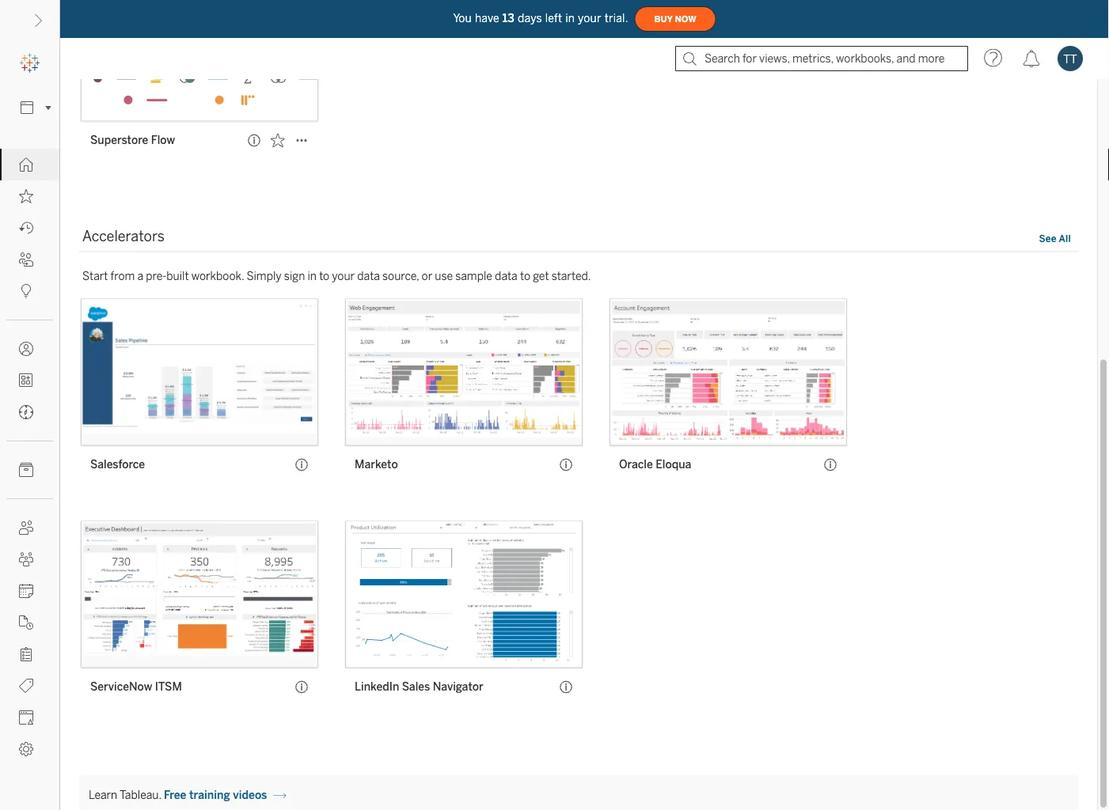 Task type: locate. For each thing, give the bounding box(es) containing it.
data left source, in the top of the page
[[357, 270, 380, 283]]

in right left
[[566, 12, 575, 25]]

servicenow itsm
[[90, 681, 182, 694]]

videos
[[233, 790, 267, 803]]

sales
[[402, 681, 430, 694]]

sign
[[284, 270, 305, 283]]

your right sign
[[332, 270, 355, 283]]

buy now button
[[635, 6, 716, 32]]

source,
[[383, 270, 419, 283]]

to right sign
[[319, 270, 330, 283]]

1 vertical spatial your
[[332, 270, 355, 283]]

start
[[82, 270, 108, 283]]

oracle
[[619, 459, 653, 472]]

data
[[357, 270, 380, 283], [495, 270, 518, 283]]

simply
[[247, 270, 282, 283]]

in right sign
[[308, 270, 317, 283]]

eloqua
[[656, 459, 691, 472]]

learn
[[89, 790, 117, 803]]

in
[[566, 12, 575, 25], [308, 270, 317, 283]]

Search for views, metrics, workbooks, and more text field
[[675, 46, 968, 71]]

or
[[422, 270, 432, 283]]

right arrow image
[[273, 790, 286, 803]]

main navigation. press the up and down arrow keys to access links. element
[[0, 149, 59, 766]]

linkedin
[[355, 681, 399, 694]]

superstore
[[90, 134, 148, 147]]

1 horizontal spatial in
[[566, 12, 575, 25]]

tableau.
[[120, 790, 161, 803]]

0 horizontal spatial in
[[308, 270, 317, 283]]

learn tableau.
[[89, 790, 161, 803]]

to
[[319, 270, 330, 283], [520, 270, 531, 283]]

0 horizontal spatial data
[[357, 270, 380, 283]]

navigator
[[433, 681, 484, 694]]

accelerators
[[82, 228, 165, 245]]

free training videos link
[[164, 790, 286, 803]]

1 horizontal spatial your
[[578, 12, 601, 25]]

workbook.
[[191, 270, 244, 283]]

1 data from the left
[[357, 270, 380, 283]]

oracle eloqua
[[619, 459, 691, 472]]

1 horizontal spatial data
[[495, 270, 518, 283]]

from
[[111, 270, 135, 283]]

buy
[[655, 14, 673, 24]]

days
[[518, 12, 542, 25]]

to left get
[[520, 270, 531, 283]]

data right the "sample"
[[495, 270, 518, 283]]

13
[[503, 12, 515, 25]]

your left trial.
[[578, 12, 601, 25]]

linkedin sales navigator
[[355, 681, 484, 694]]

you have 13 days left in your trial.
[[453, 12, 628, 25]]

2 data from the left
[[495, 270, 518, 283]]

0 horizontal spatial to
[[319, 270, 330, 283]]

1 horizontal spatial to
[[520, 270, 531, 283]]

free
[[164, 790, 186, 803]]

servicenow
[[90, 681, 152, 694]]

your
[[578, 12, 601, 25], [332, 270, 355, 283]]

0 horizontal spatial your
[[332, 270, 355, 283]]

0 vertical spatial your
[[578, 12, 601, 25]]



Task type: vqa. For each thing, say whether or not it's contained in the screenshot.
the Shared with Me
no



Task type: describe. For each thing, give the bounding box(es) containing it.
trial.
[[605, 12, 628, 25]]

salesforce
[[90, 459, 145, 472]]

pre-
[[146, 270, 167, 283]]

1 vertical spatial in
[[308, 270, 317, 283]]

marketo
[[355, 459, 398, 472]]

see all link
[[1038, 231, 1072, 248]]

flow
[[151, 134, 175, 147]]

buy now
[[655, 14, 696, 24]]

have
[[475, 12, 499, 25]]

built
[[167, 270, 189, 283]]

see
[[1039, 233, 1057, 245]]

all
[[1059, 233, 1071, 245]]

use
[[435, 270, 453, 283]]

started.
[[552, 270, 591, 283]]

left
[[545, 12, 562, 25]]

2 to from the left
[[520, 270, 531, 283]]

start from a pre-built workbook. simply sign in to your data source, or use sample data to get started.
[[82, 270, 591, 283]]

superstore flow
[[90, 134, 175, 147]]

0 vertical spatial in
[[566, 12, 575, 25]]

see all
[[1039, 233, 1071, 245]]

itsm
[[155, 681, 182, 694]]

now
[[675, 14, 696, 24]]

navigation panel element
[[0, 48, 59, 766]]

free training videos
[[164, 790, 267, 803]]

get
[[533, 270, 549, 283]]

a
[[137, 270, 143, 283]]

training
[[189, 790, 230, 803]]

you
[[453, 12, 472, 25]]

1 to from the left
[[319, 270, 330, 283]]

sample
[[455, 270, 492, 283]]



